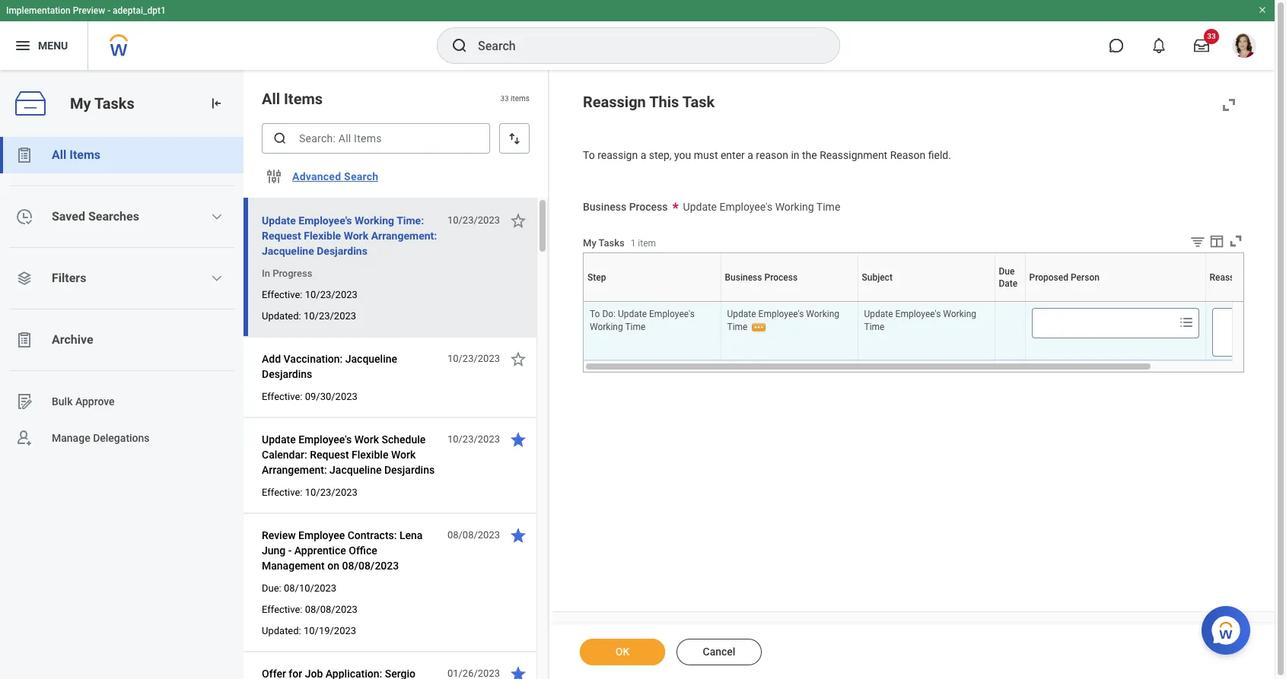 Task type: describe. For each thing, give the bounding box(es) containing it.
08/08/2023 inside review employee contracts: lena jung - apprentice office management on 08/08/2023
[[342, 560, 399, 573]]

searches
[[88, 209, 139, 224]]

this
[[650, 93, 679, 111]]

2 effective: 10/23/2023 from the top
[[262, 487, 358, 499]]

notifications large image
[[1152, 38, 1167, 53]]

review employee contracts: lena jung - apprentice office management on 08/08/2023 button
[[262, 527, 439, 576]]

ok button
[[580, 640, 665, 666]]

0 horizontal spatial business
[[583, 201, 627, 213]]

person inside row element
[[1071, 272, 1100, 283]]

2 horizontal spatial business
[[786, 302, 789, 303]]

all inside item list 'element'
[[262, 90, 280, 108]]

10/19/2023
[[304, 626, 356, 637]]

items inside all items button
[[69, 148, 101, 162]]

contracts:
[[348, 530, 397, 542]]

to for to reassign a step, you must enter a reason in the reassignment reason field.
[[583, 149, 595, 161]]

review employee contracts: lena jung - apprentice office management on 08/08/2023
[[262, 530, 423, 573]]

effective: 09/30/2023
[[262, 391, 358, 403]]

item
[[638, 238, 656, 249]]

in
[[791, 149, 800, 161]]

2 vertical spatial work
[[391, 449, 416, 461]]

reassignment inside row element
[[1210, 272, 1269, 283]]

1 vertical spatial due
[[1008, 302, 1010, 303]]

1 vertical spatial work
[[355, 434, 379, 446]]

my tasks 1 item
[[583, 237, 656, 249]]

employee's inside update employee's working time: request flexible work arrangement: jacqueline desjardins
[[299, 215, 352, 227]]

manage delegations
[[52, 432, 150, 444]]

bulk
[[52, 396, 73, 408]]

saved searches button
[[0, 199, 244, 235]]

proposed person button
[[1112, 302, 1119, 303]]

2 effective: from the top
[[262, 391, 303, 403]]

all items button
[[0, 137, 244, 174]]

the
[[802, 149, 817, 161]]

update employee's working time: request flexible work arrangement: jacqueline desjardins
[[262, 215, 437, 257]]

reas
[[1271, 272, 1287, 283]]

items
[[511, 95, 530, 103]]

progress
[[273, 268, 312, 279]]

all inside button
[[52, 148, 66, 162]]

approve
[[75, 396, 115, 408]]

all items inside item list 'element'
[[262, 90, 323, 108]]

flexible inside update employee's work schedule calendar: request flexible work arrangement: jacqueline desjardins
[[352, 449, 389, 461]]

updated: 10/23/2023
[[262, 311, 356, 322]]

1 horizontal spatial search image
[[451, 37, 469, 55]]

update employee's working time for update employee's working time element underneath business process button
[[727, 309, 840, 332]]

step,
[[649, 149, 672, 161]]

star image for review employee contracts: lena jung - apprentice office management on 08/08/2023
[[509, 527, 528, 545]]

updated: for review employee contracts: lena jung - apprentice office management on 08/08/2023
[[262, 626, 301, 637]]

flexible inside update employee's working time: request flexible work arrangement: jacqueline desjardins
[[304, 230, 341, 242]]

enter
[[721, 149, 745, 161]]

apprentice
[[295, 545, 346, 557]]

update employee's working time element down to reassign a step, you must enter a reason in the reassignment reason field. on the top of the page
[[683, 198, 841, 213]]

ok
[[616, 646, 630, 659]]

employee's down enter at right top
[[720, 201, 773, 213]]

prompts image
[[1177, 314, 1196, 332]]

to reassign a step, you must enter a reason in the reassignment reason field.
[[583, 149, 952, 161]]

task
[[683, 93, 715, 111]]

add
[[262, 353, 281, 365]]

3 star image from the top
[[509, 665, 528, 680]]

proposed person
[[1030, 272, 1100, 283]]

1 vertical spatial subject
[[925, 302, 927, 303]]

archive button
[[0, 322, 244, 359]]

review
[[262, 530, 296, 542]]

star image for add vaccination: jacqueline desjardins
[[509, 350, 528, 369]]

reason
[[891, 149, 926, 161]]

1 horizontal spatial person
[[1116, 302, 1118, 303]]

advanced search button
[[286, 161, 385, 192]]

employee
[[299, 530, 345, 542]]

search
[[344, 171, 379, 183]]

business process for update employee's working time element below to reassign a step, you must enter a reason in the reassignment reason field. on the top of the page
[[583, 201, 668, 213]]

advanced
[[292, 171, 341, 183]]

update employee's working time: request flexible work arrangement: jacqueline desjardins button
[[262, 212, 439, 260]]

1 vertical spatial date
[[1010, 302, 1011, 303]]

tasks for my tasks 1 item
[[599, 237, 625, 249]]

archive
[[52, 333, 93, 347]]

business process for row element containing due date
[[725, 272, 798, 283]]

menu button
[[0, 21, 88, 70]]

jacqueline inside update employee's working time: request flexible work arrangement: jacqueline desjardins
[[262, 245, 314, 257]]

implementation
[[6, 5, 71, 16]]

reassignment reas
[[1210, 272, 1287, 283]]

justify image
[[14, 37, 32, 55]]

item list element
[[244, 70, 550, 680]]

preview
[[73, 5, 105, 16]]

due date
[[999, 266, 1018, 289]]

33 items
[[501, 95, 530, 103]]

Search: All Items text field
[[262, 123, 490, 154]]

row element containing due date
[[584, 254, 1287, 302]]

items inside item list 'element'
[[284, 90, 323, 108]]

saved
[[52, 209, 85, 224]]

list containing all items
[[0, 137, 244, 457]]

fullscreen image
[[1228, 233, 1245, 250]]

33 for 33 items
[[501, 95, 509, 103]]

working inside update employee's working time: request flexible work arrangement: jacqueline desjardins
[[355, 215, 394, 227]]

reason
[[756, 149, 789, 161]]

update employee's working time element down the subject button
[[865, 306, 977, 332]]

0 vertical spatial proposed
[[1030, 272, 1069, 283]]

filters button
[[0, 260, 244, 297]]

search image inside item list 'element'
[[273, 131, 288, 146]]

2 vertical spatial 08/08/2023
[[305, 605, 358, 616]]

business process button
[[786, 302, 793, 303]]

chevron down image for saved searches
[[211, 211, 223, 223]]

user plus image
[[15, 429, 34, 448]]

- inside menu banner
[[107, 5, 110, 16]]

update employee's work schedule calendar: request flexible work arrangement: jacqueline desjardins
[[262, 434, 435, 477]]

in progress
[[262, 268, 312, 279]]

33 button
[[1185, 29, 1220, 62]]

0 vertical spatial subject
[[862, 272, 893, 283]]

advanced search
[[292, 171, 379, 183]]

subject button
[[925, 302, 928, 303]]

effective: 08/08/2023
[[262, 605, 358, 616]]

clipboard image
[[15, 331, 34, 349]]

arrangement: inside update employee's working time: request flexible work arrangement: jacqueline desjardins
[[371, 230, 437, 242]]

star image for update employee's working time: request flexible work arrangement: jacqueline desjardins
[[509, 212, 528, 230]]

sort image
[[507, 131, 522, 146]]

star image for update employee's work schedule calendar: request flexible work arrangement: jacqueline desjardins
[[509, 431, 528, 449]]

add vaccination: jacqueline desjardins button
[[262, 350, 439, 384]]

clock check image
[[15, 208, 34, 226]]

configure image
[[265, 168, 283, 186]]

reassign
[[598, 149, 638, 161]]

cancel
[[703, 646, 736, 659]]

employee's down the subject button
[[896, 309, 941, 320]]

employee's inside update employee's work schedule calendar: request flexible work arrangement: jacqueline desjardins
[[299, 434, 352, 446]]

reassign
[[583, 93, 646, 111]]

update inside update employee's work schedule calendar: request flexible work arrangement: jacqueline desjardins
[[262, 434, 296, 446]]



Task type: locate. For each thing, give the bounding box(es) containing it.
chevron down image for filters
[[211, 273, 223, 285]]

all right clipboard icon
[[52, 148, 66, 162]]

0 vertical spatial request
[[262, 230, 301, 242]]

step for step business process subject due date proposed person
[[651, 302, 653, 303]]

0 horizontal spatial person
[[1071, 272, 1100, 283]]

column header
[[1206, 303, 1287, 303]]

star image
[[509, 431, 528, 449], [509, 527, 528, 545], [509, 665, 528, 680]]

1 vertical spatial star image
[[509, 527, 528, 545]]

step up do:
[[588, 272, 606, 283]]

fullscreen image
[[1220, 96, 1239, 114]]

1 effective: 10/23/2023 from the top
[[262, 289, 358, 301]]

1
[[631, 238, 636, 249]]

0 vertical spatial 33
[[1208, 32, 1216, 40]]

1 a from the left
[[641, 149, 647, 161]]

field.
[[929, 149, 952, 161]]

0 vertical spatial step
[[588, 272, 606, 283]]

0 vertical spatial date
[[999, 279, 1018, 289]]

effective: 10/23/2023 up updated: 10/23/2023
[[262, 289, 358, 301]]

my tasks element
[[0, 70, 244, 680]]

1 row element from the top
[[584, 254, 1287, 302]]

2 a from the left
[[748, 149, 754, 161]]

calendar:
[[262, 449, 307, 461]]

a left step,
[[641, 149, 647, 161]]

due up due date button
[[999, 266, 1015, 277]]

2 chevron down image from the top
[[211, 273, 223, 285]]

1 horizontal spatial -
[[288, 545, 292, 557]]

update inside to do: update employee's working time
[[618, 309, 647, 320]]

update employee's working time element down business process button
[[727, 306, 840, 332]]

work inside update employee's working time: request flexible work arrangement: jacqueline desjardins
[[344, 230, 369, 242]]

0 horizontal spatial subject
[[862, 272, 893, 283]]

desjardins inside update employee's working time: request flexible work arrangement: jacqueline desjardins
[[317, 245, 368, 257]]

manage
[[52, 432, 90, 444]]

arrangement:
[[371, 230, 437, 242], [262, 464, 327, 477]]

0 vertical spatial work
[[344, 230, 369, 242]]

0 vertical spatial 08/08/2023
[[448, 530, 500, 541]]

1 vertical spatial 08/08/2023
[[342, 560, 399, 573]]

0 vertical spatial reassignment
[[820, 149, 888, 161]]

tasks left the "1"
[[599, 237, 625, 249]]

1 vertical spatial flexible
[[352, 449, 389, 461]]

chevron down image
[[211, 211, 223, 223], [211, 273, 223, 285]]

1 vertical spatial items
[[69, 148, 101, 162]]

effective: down add
[[262, 391, 303, 403]]

rename image
[[15, 393, 34, 411]]

menu banner
[[0, 0, 1275, 70]]

chevron down image inside saved searches dropdown button
[[211, 211, 223, 223]]

my for my tasks 1 item
[[583, 237, 597, 249]]

08/08/2023 up 10/19/2023 at the left
[[305, 605, 358, 616]]

0 horizontal spatial reassignment
[[820, 149, 888, 161]]

add vaccination: jacqueline desjardins
[[262, 353, 397, 381]]

0 vertical spatial all items
[[262, 90, 323, 108]]

jacqueline
[[262, 245, 314, 257], [345, 353, 397, 365], [330, 464, 382, 477]]

0 horizontal spatial desjardins
[[262, 369, 312, 381]]

step button
[[651, 302, 653, 303]]

0 vertical spatial updated:
[[262, 311, 301, 322]]

1 vertical spatial row element
[[584, 303, 1287, 361]]

desjardins down schedule
[[384, 464, 435, 477]]

0 vertical spatial due
[[999, 266, 1015, 277]]

1 horizontal spatial request
[[310, 449, 349, 461]]

row element containing to do: update employee's working time
[[584, 303, 1287, 361]]

1 vertical spatial process
[[765, 272, 798, 283]]

close environment banner image
[[1259, 5, 1268, 14]]

a
[[641, 149, 647, 161], [748, 149, 754, 161]]

person
[[1071, 272, 1100, 283], [1116, 302, 1118, 303]]

desjardins up updated: 10/23/2023
[[317, 245, 368, 257]]

0 horizontal spatial business process
[[583, 201, 668, 213]]

menu
[[38, 39, 68, 51]]

all items
[[262, 90, 323, 108], [52, 148, 101, 162]]

0 vertical spatial my
[[70, 94, 91, 112]]

1 vertical spatial arrangement:
[[262, 464, 327, 477]]

1 vertical spatial -
[[288, 545, 292, 557]]

employee's down advanced
[[299, 215, 352, 227]]

bulk approve link
[[0, 384, 244, 420]]

work
[[344, 230, 369, 242], [355, 434, 379, 446], [391, 449, 416, 461]]

work down schedule
[[391, 449, 416, 461]]

all items inside button
[[52, 148, 101, 162]]

0 vertical spatial business process
[[583, 201, 668, 213]]

must
[[694, 149, 718, 161]]

0 vertical spatial all
[[262, 90, 280, 108]]

business process up my tasks 1 item
[[583, 201, 668, 213]]

updated: down effective: 08/08/2023
[[262, 626, 301, 637]]

jacqueline down schedule
[[330, 464, 382, 477]]

step for step
[[588, 272, 606, 283]]

1 vertical spatial jacqueline
[[345, 353, 397, 365]]

2 vertical spatial desjardins
[[384, 464, 435, 477]]

2 updated: from the top
[[262, 626, 301, 637]]

1 vertical spatial business
[[725, 272, 763, 283]]

proposed right the due date
[[1030, 272, 1069, 283]]

jacqueline inside update employee's work schedule calendar: request flexible work arrangement: jacqueline desjardins
[[330, 464, 382, 477]]

jacqueline up 09/30/2023
[[345, 353, 397, 365]]

business process inside row element
[[725, 272, 798, 283]]

saved searches
[[52, 209, 139, 224]]

delegations
[[93, 432, 150, 444]]

0 horizontal spatial all items
[[52, 148, 101, 162]]

33 inside item list 'element'
[[501, 95, 509, 103]]

to for to do: update employee's working time
[[590, 309, 600, 320]]

inbox large image
[[1195, 38, 1210, 53]]

- inside review employee contracts: lena jung - apprentice office management on 08/08/2023
[[288, 545, 292, 557]]

0 vertical spatial desjardins
[[317, 245, 368, 257]]

effective: down calendar: at the left of page
[[262, 487, 303, 499]]

0 horizontal spatial a
[[641, 149, 647, 161]]

1 horizontal spatial tasks
[[599, 237, 625, 249]]

0 horizontal spatial all
[[52, 148, 66, 162]]

reassign this task
[[583, 93, 715, 111]]

2 vertical spatial star image
[[509, 665, 528, 680]]

desjardins inside update employee's work schedule calendar: request flexible work arrangement: jacqueline desjardins
[[384, 464, 435, 477]]

0 horizontal spatial tasks
[[94, 94, 135, 112]]

update employee's working time element
[[683, 198, 841, 213], [727, 306, 840, 332], [865, 306, 977, 332]]

2 vertical spatial jacqueline
[[330, 464, 382, 477]]

arrangement: down calendar: at the left of page
[[262, 464, 327, 477]]

due inside the due date
[[999, 266, 1015, 277]]

transformation import image
[[209, 96, 224, 111]]

0 vertical spatial flexible
[[304, 230, 341, 242]]

jacqueline inside add vaccination: jacqueline desjardins
[[345, 353, 397, 365]]

1 horizontal spatial step
[[651, 302, 653, 303]]

1 vertical spatial all
[[52, 148, 66, 162]]

updated: 10/19/2023
[[262, 626, 356, 637]]

1 vertical spatial updated:
[[262, 626, 301, 637]]

date up due date button
[[999, 279, 1018, 289]]

-
[[107, 5, 110, 16], [288, 545, 292, 557]]

1 vertical spatial desjardins
[[262, 369, 312, 381]]

step business process subject due date proposed person
[[651, 302, 1118, 303]]

updated: for update employee's working time: request flexible work arrangement: jacqueline desjardins
[[262, 311, 301, 322]]

arrangement: down time:
[[371, 230, 437, 242]]

08/10/2023
[[284, 583, 337, 595]]

1 updated: from the top
[[262, 311, 301, 322]]

working inside to do: update employee's working time
[[590, 322, 623, 332]]

09/30/2023
[[305, 391, 358, 403]]

update employee's working time down the subject button
[[865, 309, 977, 332]]

arrangement: inside update employee's work schedule calendar: request flexible work arrangement: jacqueline desjardins
[[262, 464, 327, 477]]

0 vertical spatial search image
[[451, 37, 469, 55]]

0 horizontal spatial flexible
[[304, 230, 341, 242]]

step inside row element
[[588, 272, 606, 283]]

3 effective: from the top
[[262, 487, 303, 499]]

10/23/2023
[[448, 215, 500, 226], [305, 289, 358, 301], [304, 311, 356, 322], [448, 353, 500, 365], [448, 434, 500, 445], [305, 487, 358, 499]]

1 horizontal spatial items
[[284, 90, 323, 108]]

process for update employee's working time element below to reassign a step, you must enter a reason in the reassignment reason field. on the top of the page
[[629, 201, 668, 213]]

Search Workday  search field
[[478, 29, 809, 62]]

08/08/2023 down office
[[342, 560, 399, 573]]

profile logan mcneil image
[[1233, 34, 1257, 61]]

1 vertical spatial person
[[1116, 302, 1118, 303]]

tasks
[[94, 94, 135, 112], [599, 237, 625, 249]]

a right enter at right top
[[748, 149, 754, 161]]

to
[[583, 149, 595, 161], [590, 309, 600, 320]]

bulk approve
[[52, 396, 115, 408]]

in
[[262, 268, 270, 279]]

0 horizontal spatial proposed
[[1030, 272, 1069, 283]]

effective: down in progress
[[262, 289, 303, 301]]

1 effective: from the top
[[262, 289, 303, 301]]

1 horizontal spatial flexible
[[352, 449, 389, 461]]

proposed up proposed person "field"
[[1112, 302, 1116, 303]]

my tasks
[[70, 94, 135, 112]]

1 vertical spatial effective: 10/23/2023
[[262, 487, 358, 499]]

1 vertical spatial star image
[[509, 350, 528, 369]]

due down the due date
[[1008, 302, 1010, 303]]

1 horizontal spatial 33
[[1208, 32, 1216, 40]]

reassignment right the the
[[820, 149, 888, 161]]

time:
[[397, 215, 424, 227]]

0 vertical spatial tasks
[[94, 94, 135, 112]]

star image
[[509, 212, 528, 230], [509, 350, 528, 369]]

Proposed Person field
[[1033, 310, 1173, 338]]

0 vertical spatial to
[[583, 149, 595, 161]]

0 vertical spatial business
[[583, 201, 627, 213]]

all
[[262, 90, 280, 108], [52, 148, 66, 162]]

toolbar
[[1179, 233, 1245, 253]]

date down the due date
[[1010, 302, 1011, 303]]

flexible down schedule
[[352, 449, 389, 461]]

row element
[[584, 254, 1287, 302], [584, 303, 1287, 361]]

to left do:
[[590, 309, 600, 320]]

updated:
[[262, 311, 301, 322], [262, 626, 301, 637]]

1 chevron down image from the top
[[211, 211, 223, 223]]

request up in progress
[[262, 230, 301, 242]]

my
[[70, 94, 91, 112], [583, 237, 597, 249]]

effective: down the due:
[[262, 605, 303, 616]]

update employee's working time down to reassign a step, you must enter a reason in the reassignment reason field. on the top of the page
[[683, 201, 841, 213]]

33 left "items"
[[501, 95, 509, 103]]

1 horizontal spatial business process
[[725, 272, 798, 283]]

1 vertical spatial to
[[590, 309, 600, 320]]

1 horizontal spatial a
[[748, 149, 754, 161]]

manage delegations link
[[0, 420, 244, 457]]

adeptai_dpt1
[[113, 5, 166, 16]]

business process up business process button
[[725, 272, 798, 283]]

update employee's working time
[[683, 201, 841, 213], [727, 309, 840, 332], [865, 309, 977, 332]]

33 for 33
[[1208, 32, 1216, 40]]

- up management
[[288, 545, 292, 557]]

1 vertical spatial search image
[[273, 131, 288, 146]]

update inside update employee's working time: request flexible work arrangement: jacqueline desjardins
[[262, 215, 296, 227]]

cancel button
[[677, 640, 762, 666]]

1 vertical spatial proposed
[[1112, 302, 1116, 303]]

step up to do: update employee's working time element
[[651, 302, 653, 303]]

request inside update employee's work schedule calendar: request flexible work arrangement: jacqueline desjardins
[[310, 449, 349, 461]]

0 vertical spatial row element
[[584, 254, 1287, 302]]

1 vertical spatial chevron down image
[[211, 273, 223, 285]]

08/08/2023 right lena
[[448, 530, 500, 541]]

1 star image from the top
[[509, 212, 528, 230]]

0 vertical spatial items
[[284, 90, 323, 108]]

list
[[0, 137, 244, 457]]

0 vertical spatial effective: 10/23/2023
[[262, 289, 358, 301]]

office
[[349, 545, 378, 557]]

request right calendar: at the left of page
[[310, 449, 349, 461]]

0 horizontal spatial my
[[70, 94, 91, 112]]

due date button
[[1008, 302, 1012, 303]]

select to filter grid data image
[[1190, 234, 1207, 250]]

time
[[817, 201, 841, 213], [625, 322, 646, 332], [727, 322, 748, 332], [865, 322, 885, 332]]

implementation preview -   adeptai_dpt1
[[6, 5, 166, 16]]

2 star image from the top
[[509, 350, 528, 369]]

my left the "1"
[[583, 237, 597, 249]]

1 horizontal spatial all items
[[262, 90, 323, 108]]

1 vertical spatial request
[[310, 449, 349, 461]]

2 vertical spatial process
[[789, 302, 792, 303]]

33 left profile logan mcneil image
[[1208, 32, 1216, 40]]

tasks for my tasks
[[94, 94, 135, 112]]

1 vertical spatial all items
[[52, 148, 101, 162]]

0 horizontal spatial step
[[588, 272, 606, 283]]

0 vertical spatial -
[[107, 5, 110, 16]]

2 horizontal spatial desjardins
[[384, 464, 435, 477]]

to do: update employee's working time
[[590, 309, 695, 332]]

update employee's working time for update employee's working time element below the subject button
[[865, 309, 977, 332]]

employee's inside to do: update employee's working time
[[649, 309, 695, 320]]

click to view/edit grid preferences image
[[1209, 233, 1226, 250]]

jacqueline up in progress
[[262, 245, 314, 257]]

1 horizontal spatial all
[[262, 90, 280, 108]]

0 horizontal spatial items
[[69, 148, 101, 162]]

1 vertical spatial step
[[651, 302, 653, 303]]

request inside update employee's working time: request flexible work arrangement: jacqueline desjardins
[[262, 230, 301, 242]]

1 vertical spatial my
[[583, 237, 597, 249]]

date
[[999, 279, 1018, 289], [1010, 302, 1011, 303]]

process inside row element
[[765, 272, 798, 283]]

to left reassign
[[583, 149, 595, 161]]

desjardins down add
[[262, 369, 312, 381]]

1 vertical spatial reassignment
[[1210, 272, 1269, 283]]

4 effective: from the top
[[262, 605, 303, 616]]

employee's up calendar: at the left of page
[[299, 434, 352, 446]]

due: 08/10/2023
[[262, 583, 337, 595]]

1 vertical spatial 33
[[501, 95, 509, 103]]

0 horizontal spatial -
[[107, 5, 110, 16]]

on
[[328, 560, 340, 573]]

process for row element containing due date
[[765, 272, 798, 283]]

due:
[[262, 583, 282, 595]]

filters
[[52, 271, 86, 286]]

flexible up progress
[[304, 230, 341, 242]]

2 row element from the top
[[584, 303, 1287, 361]]

all right transformation import "image"
[[262, 90, 280, 108]]

to inside to do: update employee's working time
[[590, 309, 600, 320]]

reassignment down fullscreen image
[[1210, 272, 1269, 283]]

1 horizontal spatial proposed
[[1112, 302, 1116, 303]]

0 horizontal spatial arrangement:
[[262, 464, 327, 477]]

0 vertical spatial arrangement:
[[371, 230, 437, 242]]

perspective image
[[15, 270, 34, 288]]

due
[[999, 266, 1015, 277], [1008, 302, 1010, 303]]

0 vertical spatial star image
[[509, 212, 528, 230]]

update employee's working time for update employee's working time element below to reassign a step, you must enter a reason in the reassignment reason field. on the top of the page
[[683, 201, 841, 213]]

management
[[262, 560, 325, 573]]

33
[[1208, 32, 1216, 40], [501, 95, 509, 103]]

my up all items button
[[70, 94, 91, 112]]

1 horizontal spatial desjardins
[[317, 245, 368, 257]]

search image
[[451, 37, 469, 55], [273, 131, 288, 146]]

desjardins
[[317, 245, 368, 257], [262, 369, 312, 381], [384, 464, 435, 477]]

you
[[675, 149, 692, 161]]

33 inside button
[[1208, 32, 1216, 40]]

1 vertical spatial business process
[[725, 272, 798, 283]]

0 vertical spatial jacqueline
[[262, 245, 314, 257]]

desjardins inside add vaccination: jacqueline desjardins
[[262, 369, 312, 381]]

- right preview
[[107, 5, 110, 16]]

effective: 10/23/2023 up employee
[[262, 487, 358, 499]]

do:
[[603, 309, 616, 320]]

time inside to do: update employee's working time
[[625, 322, 646, 332]]

updated: down in progress
[[262, 311, 301, 322]]

lena
[[400, 530, 423, 542]]

flexible
[[304, 230, 341, 242], [352, 449, 389, 461]]

2 star image from the top
[[509, 527, 528, 545]]

work down search
[[344, 230, 369, 242]]

employee's down step button
[[649, 309, 695, 320]]

vaccination:
[[284, 353, 343, 365]]

update employee's work schedule calendar: request flexible work arrangement: jacqueline desjardins button
[[262, 431, 439, 480]]

items
[[284, 90, 323, 108], [69, 148, 101, 162]]

1 horizontal spatial business
[[725, 272, 763, 283]]

jung
[[262, 545, 286, 557]]

update employee's working time down business process button
[[727, 309, 840, 332]]

to do: update employee's working time element
[[590, 306, 695, 332]]

schedule
[[382, 434, 426, 446]]

1 star image from the top
[[509, 431, 528, 449]]

work left schedule
[[355, 434, 379, 446]]

1 horizontal spatial reassignment
[[1210, 272, 1269, 283]]

0 horizontal spatial 33
[[501, 95, 509, 103]]

employee's down business process button
[[759, 309, 804, 320]]

tasks up all items button
[[94, 94, 135, 112]]

clipboard image
[[15, 146, 34, 164]]

my for my tasks
[[70, 94, 91, 112]]

date inside row element
[[999, 279, 1018, 289]]

0 horizontal spatial request
[[262, 230, 301, 242]]

business process
[[583, 201, 668, 213], [725, 272, 798, 283]]



Task type: vqa. For each thing, say whether or not it's contained in the screenshot.
top 21,543.60
no



